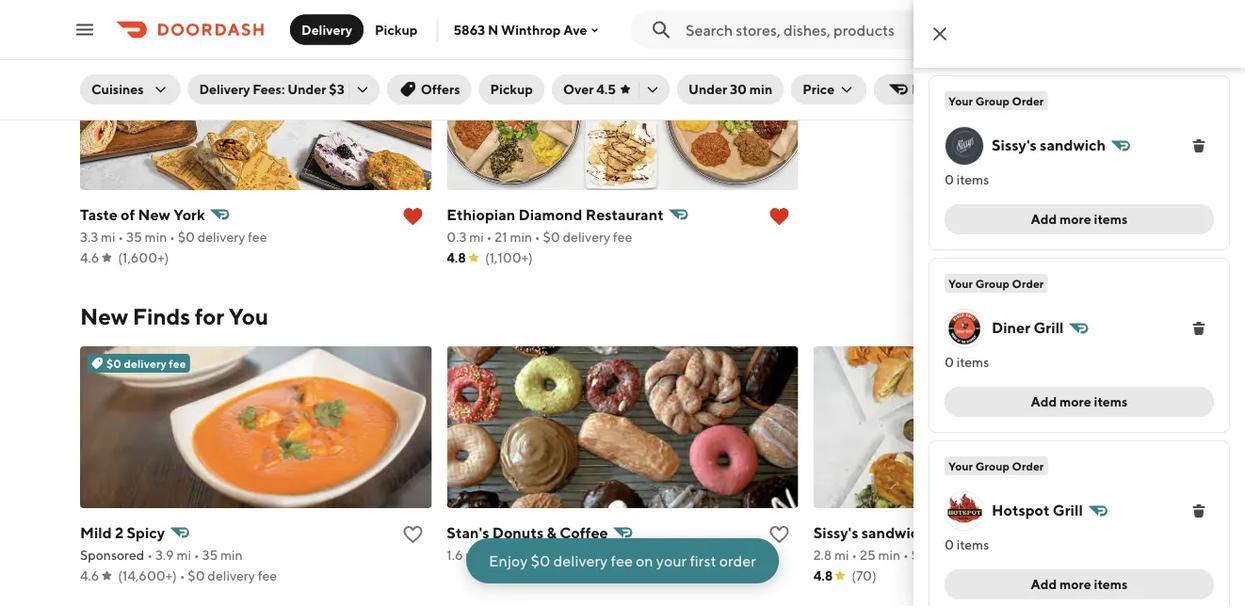 Task type: locate. For each thing, give the bounding box(es) containing it.
$​0 for restaurant
[[543, 229, 560, 245]]

min right 21
[[510, 229, 532, 245]]

(1,600+)
[[118, 250, 169, 266]]

35 up (1,600+)
[[126, 229, 142, 245]]

0 horizontal spatial sissy's
[[813, 524, 858, 542]]

n
[[488, 22, 498, 37]]

0 horizontal spatial delivery
[[199, 81, 250, 97]]

mi right 0.3
[[469, 229, 484, 245]]

0 horizontal spatial pickup button
[[364, 15, 429, 45]]

min right 30
[[749, 81, 772, 97]]

2 order from the top
[[1012, 277, 1044, 290]]

dashpass button
[[874, 74, 982, 105]]

0 horizontal spatial under
[[288, 81, 326, 97]]

add more items link for hotspot grill
[[945, 570, 1214, 600]]

0.3
[[447, 229, 467, 245]]

nearby,
[[473, 39, 515, 52]]

min for ethiopian diamond restaurant
[[510, 229, 532, 245]]

group right dashpass
[[975, 94, 1010, 107]]

your group order for diner grill
[[948, 277, 1044, 290]]

2 more from the top
[[1060, 394, 1091, 410]]

3 group from the top
[[975, 460, 1010, 473]]

new inside new finds for you link
[[80, 303, 128, 330]]

$0 delivery fee up the cuisines button
[[106, 39, 186, 52]]

donuts
[[492, 524, 544, 542]]

2 4.6 from the top
[[80, 568, 99, 584]]

0 vertical spatial group
[[975, 94, 1010, 107]]

click to add this store to your saved list image
[[402, 524, 424, 546], [768, 524, 791, 546]]

0 horizontal spatial click to add this store to your saved list image
[[402, 524, 424, 546]]

0 vertical spatial delivery
[[301, 22, 352, 37]]

$​0 for new
[[178, 229, 195, 245]]

sissy's
[[992, 136, 1037, 154], [813, 524, 858, 542]]

mi right 3.3
[[101, 229, 115, 245]]

2 add more items link from the top
[[945, 387, 1214, 417]]

0 vertical spatial grill
[[1034, 319, 1064, 337]]

order up see on the right bottom of page
[[1012, 277, 1044, 290]]

3 add more items button from the top
[[945, 570, 1214, 600]]

1 vertical spatial add more items link
[[945, 387, 1214, 417]]

1 click to add this store to your saved list image from the left
[[402, 524, 424, 546]]

3 more from the top
[[1060, 577, 1091, 592]]

3 0 from the top
[[945, 537, 954, 553]]

1 vertical spatial 4.6
[[80, 568, 99, 584]]

$​0 down diamond
[[543, 229, 560, 245]]

delivery for delivery
[[301, 22, 352, 37]]

0 vertical spatial delete saved cart image
[[1191, 138, 1206, 154]]

4.8 for ethiopian diamond restaurant
[[447, 250, 466, 266]]

0 horizontal spatial 4.8
[[447, 250, 466, 266]]

• down of
[[118, 229, 124, 245]]

1 horizontal spatial under
[[688, 81, 727, 97]]

2 delete saved cart image from the top
[[1191, 321, 1206, 336]]

1 vertical spatial pickup
[[490, 81, 533, 97]]

delivery for delivery fees: under $3
[[199, 81, 250, 97]]

1.6
[[447, 548, 463, 563]]

1 horizontal spatial sandwich
[[1040, 136, 1106, 154]]

0 horizontal spatial sandwich
[[862, 524, 927, 542]]

fee
[[169, 39, 186, 52], [248, 229, 267, 245], [613, 229, 632, 245], [169, 357, 186, 370], [609, 548, 629, 563], [981, 548, 1001, 563], [611, 552, 633, 570], [258, 568, 277, 584]]

1 horizontal spatial click to add this store to your saved list image
[[768, 524, 791, 546]]

add more items button for sissy's sandwich
[[945, 204, 1214, 235]]

under
[[288, 81, 326, 97], [688, 81, 727, 97]]

4.8
[[447, 250, 466, 266], [813, 568, 833, 584]]

0 vertical spatial order
[[1012, 94, 1044, 107]]

4.6 down sponsored
[[80, 568, 99, 584]]

delete saved cart image
[[1191, 138, 1206, 154], [1191, 321, 1206, 336]]

over
[[563, 81, 594, 97]]

group for hotspot
[[975, 460, 1010, 473]]

fees
[[542, 39, 567, 52]]

close image
[[929, 23, 951, 45]]

$0 delivery fee down finds
[[106, 357, 186, 370]]

min right 25
[[878, 548, 901, 563]]

delivery fees: under $3
[[199, 81, 344, 97]]

under left $3
[[288, 81, 326, 97]]

2 0 items from the top
[[945, 355, 989, 370]]

new finds for you link
[[80, 301, 268, 332]]

1 horizontal spatial 35
[[202, 548, 218, 563]]

1 your group order from the top
[[948, 94, 1044, 107]]

sandwich
[[1040, 136, 1106, 154], [862, 524, 927, 542]]

2 vertical spatial more
[[1060, 577, 1091, 592]]

low
[[517, 39, 539, 52]]

items
[[957, 172, 989, 187], [1094, 211, 1128, 227], [957, 355, 989, 370], [1094, 394, 1128, 410], [957, 537, 989, 553], [1094, 577, 1128, 592]]

1 vertical spatial group
[[975, 277, 1010, 290]]

1 horizontal spatial 4.8
[[813, 568, 833, 584]]

1 horizontal spatial new
[[138, 206, 170, 224]]

2 vertical spatial your
[[948, 460, 973, 473]]

your
[[948, 94, 973, 107], [948, 277, 973, 290], [948, 460, 973, 473]]

offers
[[421, 81, 460, 97]]

pickup
[[375, 22, 418, 37], [490, 81, 533, 97]]

4.6
[[80, 250, 99, 266], [80, 568, 99, 584]]

2 your group order from the top
[[948, 277, 1044, 290]]

delivery up $3
[[301, 22, 352, 37]]

2 vertical spatial add more items button
[[945, 570, 1214, 600]]

min
[[749, 81, 772, 97], [145, 229, 167, 245], [510, 229, 532, 245], [220, 548, 243, 563], [506, 548, 528, 563], [878, 548, 901, 563]]

group
[[975, 94, 1010, 107], [975, 277, 1010, 290], [975, 460, 1010, 473]]

save
[[691, 39, 715, 52]]

1 add more items link from the top
[[945, 204, 1214, 235]]

1 add from the top
[[1031, 211, 1057, 227]]

0 vertical spatial pickup button
[[364, 15, 429, 45]]

2 vertical spatial 0 items
[[945, 537, 989, 553]]

1 add more items from the top
[[1031, 211, 1128, 227]]

1 more from the top
[[1060, 211, 1091, 227]]

3 your group order from the top
[[948, 460, 1044, 473]]

2 vertical spatial order
[[1012, 460, 1044, 473]]

1 vertical spatial more
[[1060, 394, 1091, 410]]

1 horizontal spatial pickup
[[490, 81, 533, 97]]

2 add more items button from the top
[[945, 387, 1214, 417]]

your group order down close image
[[948, 94, 1044, 107]]

3 order from the top
[[1012, 460, 1044, 473]]

order
[[1012, 94, 1044, 107], [1012, 277, 1044, 290], [1012, 460, 1044, 473]]

1 vertical spatial 0
[[945, 355, 954, 370]]

35 up • $0 delivery fee
[[202, 548, 218, 563]]

1 delete saved cart image from the top
[[1191, 138, 1206, 154]]

0 items for diner grill
[[945, 355, 989, 370]]

1 vertical spatial order
[[1012, 277, 1044, 290]]

order right dashpass
[[1012, 94, 1044, 107]]

1 group from the top
[[975, 94, 1010, 107]]

1 vertical spatial pickup button
[[479, 74, 544, 105]]

0 vertical spatial add
[[1031, 211, 1057, 227]]

sissy's sandwich
[[992, 136, 1106, 154], [813, 524, 927, 542]]

2 add from the top
[[1031, 394, 1057, 410]]

new left finds
[[80, 303, 128, 330]]

your group order for sissy's sandwich
[[948, 94, 1044, 107]]

2 vertical spatial group
[[975, 460, 1010, 473]]

1 vertical spatial add
[[1031, 394, 1057, 410]]

3 add more items link from the top
[[945, 570, 1214, 600]]

nearby, low fees
[[473, 39, 567, 52]]

•
[[118, 229, 124, 245], [170, 229, 175, 245], [487, 229, 492, 245], [535, 229, 540, 245], [147, 548, 153, 563], [194, 548, 199, 563], [483, 548, 488, 563], [531, 548, 537, 563], [852, 548, 857, 563], [903, 548, 909, 563], [180, 568, 185, 584]]

group up diner
[[975, 277, 1010, 290]]

$​0
[[178, 229, 195, 245], [543, 229, 560, 245], [539, 548, 556, 563], [911, 548, 928, 563]]

enjoy
[[489, 552, 528, 570]]

2 vertical spatial your group order
[[948, 460, 1044, 473]]

pickup up offers button
[[375, 22, 418, 37]]

1 $0 delivery fee from the top
[[106, 39, 186, 52]]

add more items for hotspot grill
[[1031, 577, 1128, 592]]

add more items for sissy's sandwich
[[1031, 211, 1128, 227]]

cuisines
[[91, 81, 144, 97]]

5863 n winthrop ave button
[[453, 22, 602, 37]]

2 vertical spatial add more items
[[1031, 577, 1128, 592]]

0 vertical spatial add more items link
[[945, 204, 1214, 235]]

3 add more items from the top
[[1031, 577, 1128, 592]]

0 vertical spatial your group order
[[948, 94, 1044, 107]]

0 vertical spatial 35
[[126, 229, 142, 245]]

1 horizontal spatial pickup button
[[479, 74, 544, 105]]

mi right 2.8
[[834, 548, 849, 563]]

$0 down new finds for you link
[[106, 357, 121, 370]]

on
[[636, 552, 653, 570]]

1 vertical spatial your group order
[[948, 277, 1044, 290]]

add more items
[[1031, 211, 1128, 227], [1031, 394, 1128, 410], [1031, 577, 1128, 592]]

over 4.5
[[563, 81, 616, 97]]

min right the 31
[[506, 548, 528, 563]]

0 vertical spatial 4.8
[[447, 250, 466, 266]]

dashpass
[[912, 81, 971, 97]]

3 your from the top
[[948, 460, 973, 473]]

group up hotspot
[[975, 460, 1010, 473]]

2
[[115, 524, 124, 542]]

0 vertical spatial $0 delivery fee
[[106, 39, 186, 52]]

1 0 from the top
[[945, 172, 954, 187]]

• left the 31
[[483, 548, 488, 563]]

$​0 down the york
[[178, 229, 195, 245]]

2 under from the left
[[688, 81, 727, 97]]

2 vertical spatial add more items link
[[945, 570, 1214, 600]]

• right 3.9
[[194, 548, 199, 563]]

1 horizontal spatial sissy's sandwich
[[992, 136, 1106, 154]]

• down diamond
[[535, 229, 540, 245]]

• left 3.9
[[147, 548, 153, 563]]

1 order from the top
[[1012, 94, 1044, 107]]

0 for diner
[[945, 355, 954, 370]]

3 add from the top
[[1031, 577, 1057, 592]]

4.6 down 3.3
[[80, 250, 99, 266]]

over 4.5 button
[[552, 74, 670, 105]]

add
[[1031, 211, 1057, 227], [1031, 394, 1057, 410], [1031, 577, 1057, 592]]

2 0 from the top
[[945, 355, 954, 370]]

2.8
[[813, 548, 832, 563]]

all
[[1054, 308, 1071, 324]]

you
[[229, 303, 268, 330]]

group for sissy's
[[975, 94, 1010, 107]]

pickup down nearby, low fees at the top of page
[[490, 81, 533, 97]]

order up hotspot
[[1012, 460, 1044, 473]]

1 your from the top
[[948, 94, 973, 107]]

1 add more items button from the top
[[945, 204, 1214, 235]]

0 items
[[945, 172, 989, 187], [945, 355, 989, 370], [945, 537, 989, 553]]

5863 n winthrop ave
[[453, 22, 587, 37]]

2 click to add this store to your saved list image from the left
[[768, 524, 791, 546]]

add more items link
[[945, 204, 1214, 235], [945, 387, 1214, 417], [945, 570, 1214, 600]]

• down the sponsored • 3.9 mi • 35 min
[[180, 568, 185, 584]]

1 vertical spatial 0 items
[[945, 355, 989, 370]]

1 vertical spatial new
[[80, 303, 128, 330]]

0 horizontal spatial new
[[80, 303, 128, 330]]

0 vertical spatial more
[[1060, 211, 1091, 227]]

4.6 for (1,600+)
[[80, 250, 99, 266]]

order for diner
[[1012, 277, 1044, 290]]

enjoy $0 delivery fee on your first order
[[489, 552, 756, 570]]

2 group from the top
[[975, 277, 1010, 290]]

3 0 items from the top
[[945, 537, 989, 553]]

min for stan's donuts & coffee
[[506, 548, 528, 563]]

2 add more items from the top
[[1031, 394, 1128, 410]]

• left 21
[[487, 229, 492, 245]]

delivery left fees:
[[199, 81, 250, 97]]

new finds for you
[[80, 303, 268, 330]]

click to remove this store from your saved list image
[[402, 205, 424, 228]]

0 items for sissy's sandwich
[[945, 172, 989, 187]]

pickup button up offers button
[[364, 15, 429, 45]]

1 vertical spatial add more items
[[1031, 394, 1128, 410]]

1 vertical spatial $0 delivery fee
[[106, 357, 186, 370]]

1 vertical spatial add more items button
[[945, 387, 1214, 417]]

order
[[719, 552, 756, 570]]

0 vertical spatial 0 items
[[945, 172, 989, 187]]

0 vertical spatial 0
[[945, 172, 954, 187]]

your group order up hotspot
[[948, 460, 1044, 473]]

see all
[[1028, 308, 1071, 324]]

pickup button
[[364, 15, 429, 45], [479, 74, 544, 105]]

4.8 down 2.8
[[813, 568, 833, 584]]

1 4.6 from the top
[[80, 250, 99, 266]]

1 vertical spatial grill
[[1053, 502, 1083, 519]]

0 items for hotspot grill
[[945, 537, 989, 553]]

1 horizontal spatial sissy's
[[992, 136, 1037, 154]]

stan's donuts & coffee
[[447, 524, 608, 542]]

0 for sissy's
[[945, 172, 954, 187]]

delivery inside button
[[301, 22, 352, 37]]

$0 right the open menu image
[[106, 39, 121, 52]]

1 vertical spatial 4.8
[[813, 568, 833, 584]]

1 vertical spatial delete saved cart image
[[1191, 321, 1206, 336]]

0 vertical spatial pickup
[[375, 22, 418, 37]]

min up (1,600+)
[[145, 229, 167, 245]]

1 horizontal spatial delivery
[[301, 22, 352, 37]]

min for sissy's sandwich
[[878, 548, 901, 563]]

$5
[[717, 39, 731, 52]]

1 vertical spatial 35
[[202, 548, 218, 563]]

0 horizontal spatial 35
[[126, 229, 142, 245]]

1 vertical spatial delivery
[[199, 81, 250, 97]]

0 vertical spatial new
[[138, 206, 170, 224]]

sponsored
[[80, 548, 144, 563]]

delivery
[[124, 39, 166, 52], [198, 229, 245, 245], [563, 229, 610, 245], [124, 357, 166, 370], [559, 548, 607, 563], [931, 548, 979, 563], [553, 552, 608, 570], [208, 568, 255, 584]]

2 your from the top
[[948, 277, 973, 290]]

offers button
[[387, 74, 471, 105]]

• right 25
[[903, 548, 909, 563]]

mi right 1.6
[[465, 548, 480, 563]]

$​0 down the &
[[539, 548, 556, 563]]

35
[[126, 229, 142, 245], [202, 548, 218, 563]]

price button
[[791, 74, 867, 105]]

your group order up diner
[[948, 277, 1044, 290]]

mi
[[101, 229, 115, 245], [469, 229, 484, 245], [177, 548, 191, 563], [465, 548, 480, 563], [834, 548, 849, 563]]

0 vertical spatial add more items
[[1031, 211, 1128, 227]]

add more items button
[[945, 204, 1214, 235], [945, 387, 1214, 417], [945, 570, 1214, 600]]

1 vertical spatial sissy's sandwich
[[813, 524, 927, 542]]

new right of
[[138, 206, 170, 224]]

stan's
[[447, 524, 489, 542]]

sponsored • 3.9 mi • 35 min
[[80, 548, 243, 563]]

1 0 items from the top
[[945, 172, 989, 187]]

• $0 delivery fee
[[177, 568, 277, 584]]

under left 30
[[688, 81, 727, 97]]

2 vertical spatial 0
[[945, 537, 954, 553]]

2 vertical spatial add
[[1031, 577, 1057, 592]]

4.8 down 0.3
[[447, 250, 466, 266]]

0 vertical spatial add more items button
[[945, 204, 1214, 235]]

min for taste of new york
[[145, 229, 167, 245]]

open menu image
[[73, 18, 96, 41]]

0 vertical spatial your
[[948, 94, 973, 107]]

grill
[[1034, 319, 1064, 337], [1053, 502, 1083, 519]]

mi for new
[[101, 229, 115, 245]]

$0 delivery fee
[[106, 39, 186, 52], [106, 357, 186, 370]]

$0
[[106, 39, 121, 52], [106, 357, 121, 370], [531, 552, 550, 570], [188, 568, 205, 584]]

1 vertical spatial your
[[948, 277, 973, 290]]

4.5
[[596, 81, 616, 97]]

min inside under 30 min button
[[749, 81, 772, 97]]

0 vertical spatial 4.6
[[80, 250, 99, 266]]

pickup button down nearby, low fees at the top of page
[[479, 74, 544, 105]]



Task type: vqa. For each thing, say whether or not it's contained in the screenshot.
min corresponding to Stan's Donuts & Coffee
yes



Task type: describe. For each thing, give the bounding box(es) containing it.
25
[[860, 548, 876, 563]]

4.8 for sissy's sandwich
[[813, 568, 833, 584]]

$35,
[[665, 39, 688, 52]]

taste
[[80, 206, 118, 224]]

delivery button
[[290, 15, 364, 45]]

click to remove this store from your saved list image
[[768, 205, 791, 228]]

under 30 min button
[[677, 74, 784, 105]]

see all link
[[1017, 301, 1082, 332]]

ethiopian diamond restaurant
[[447, 206, 664, 224]]

• left 25
[[852, 548, 857, 563]]

3.9
[[155, 548, 174, 563]]

see
[[1028, 308, 1051, 324]]

mi right 3.9
[[177, 548, 191, 563]]

diner
[[992, 319, 1030, 337]]

delete saved cart image for diner grill
[[1191, 321, 1206, 336]]

31
[[491, 548, 504, 563]]

delete saved cart image for sissy's sandwich
[[1191, 138, 1206, 154]]

your
[[656, 552, 687, 570]]

york
[[173, 206, 205, 224]]

more for diner grill
[[1060, 394, 1091, 410]]

more for hotspot grill
[[1060, 577, 1091, 592]]

mi for restaurant
[[469, 229, 484, 245]]

diner grill
[[992, 319, 1064, 337]]

1.6 mi • 31 min • $​0 delivery fee
[[447, 548, 629, 563]]

0 vertical spatial sissy's
[[992, 136, 1037, 154]]

1 vertical spatial sandwich
[[862, 524, 927, 542]]

• down stan's donuts & coffee
[[531, 548, 537, 563]]

of
[[121, 206, 135, 224]]

add for sissy's
[[1031, 211, 1057, 227]]

$0 down the sponsored • 3.9 mi • 35 min
[[188, 568, 205, 584]]

ethiopian
[[447, 206, 515, 224]]

3.3 mi • 35 min • $​0 delivery fee
[[80, 229, 267, 245]]

2.8 mi • 25 min • $​0 delivery fee
[[813, 548, 1001, 563]]

min up • $0 delivery fee
[[220, 548, 243, 563]]

$​0 for &
[[539, 548, 556, 563]]

order for hotspot
[[1012, 460, 1044, 473]]

2 $0 delivery fee from the top
[[106, 357, 186, 370]]

• down the york
[[170, 229, 175, 245]]

for
[[195, 303, 224, 330]]

0 vertical spatial sissy's sandwich
[[992, 136, 1106, 154]]

diamond
[[518, 206, 582, 224]]

fees:
[[253, 81, 285, 97]]

first
[[690, 552, 716, 570]]

mild 2 spicy
[[80, 524, 165, 542]]

4.6 for (14,600+)
[[80, 568, 99, 584]]

0 horizontal spatial sissy's sandwich
[[813, 524, 927, 542]]

1 under from the left
[[288, 81, 326, 97]]

your for sissy's sandwich
[[948, 94, 973, 107]]

group for diner
[[975, 277, 1010, 290]]

deals:
[[593, 39, 626, 52]]

(14,600+)
[[118, 568, 177, 584]]

add more items link for diner grill
[[945, 387, 1214, 417]]

grill for diner grill
[[1034, 319, 1064, 337]]

deals: spend $35, save $5
[[593, 39, 731, 52]]

cuisines button
[[80, 74, 180, 105]]

add more items link for sissy's sandwich
[[945, 204, 1214, 235]]

0 for hotspot
[[945, 537, 954, 553]]

add for hotspot
[[1031, 577, 1057, 592]]

hotspot
[[992, 502, 1050, 519]]

add more items button for hotspot grill
[[945, 570, 1214, 600]]

your for diner grill
[[948, 277, 973, 290]]

click to add this store to your saved list image for stan's donuts & coffee
[[768, 524, 791, 546]]

your for hotspot grill
[[948, 460, 973, 473]]

coffee
[[560, 524, 608, 542]]

click to add this store to your saved list image for mild 2 spicy
[[402, 524, 424, 546]]

hotspot grill
[[992, 502, 1083, 519]]

order for sissy's
[[1012, 94, 1044, 107]]

spicy
[[127, 524, 165, 542]]

under inside button
[[688, 81, 727, 97]]

add more items for diner grill
[[1031, 394, 1128, 410]]

ave
[[563, 22, 587, 37]]

0.3 mi • 21 min • $​0 delivery fee
[[447, 229, 632, 245]]

add for diner
[[1031, 394, 1057, 410]]

1 vertical spatial sissy's
[[813, 524, 858, 542]]

$0 down the &
[[531, 552, 550, 570]]

taste of new york
[[80, 206, 205, 224]]

winthrop
[[501, 22, 561, 37]]

more for sissy's sandwich
[[1060, 211, 1091, 227]]

spend
[[628, 39, 662, 52]]

price
[[803, 81, 835, 97]]

delete saved cart image
[[1191, 504, 1206, 519]]

under 30 min
[[688, 81, 772, 97]]

mi for &
[[465, 548, 480, 563]]

your group order for hotspot grill
[[948, 460, 1044, 473]]

3.3
[[80, 229, 98, 245]]

&
[[547, 524, 557, 542]]

(1,100+)
[[485, 250, 533, 266]]

add more items button for diner grill
[[945, 387, 1214, 417]]

(70)
[[852, 568, 877, 584]]

0 vertical spatial sandwich
[[1040, 136, 1106, 154]]

$​0 right 25
[[911, 548, 928, 563]]

restaurant
[[586, 206, 664, 224]]

0 horizontal spatial pickup
[[375, 22, 418, 37]]

finds
[[133, 303, 190, 330]]

$3
[[329, 81, 344, 97]]

21
[[495, 229, 507, 245]]

30
[[730, 81, 747, 97]]

mild
[[80, 524, 112, 542]]

grill for hotspot grill
[[1053, 502, 1083, 519]]

5863
[[453, 22, 485, 37]]



